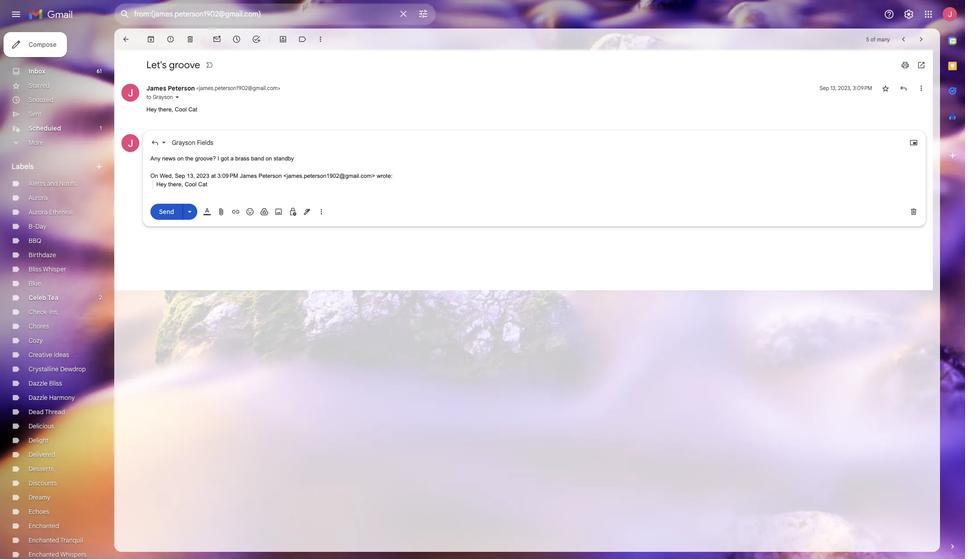 Task type: vqa. For each thing, say whether or not it's contained in the screenshot.
Cool
yes



Task type: describe. For each thing, give the bounding box(es) containing it.
on wed, sep 13, 2023 at 3:09 pm james peterson <james.peterson1902@gmail.com> wrote: hey there, cool cat
[[150, 173, 392, 188]]

sent
[[29, 110, 41, 118]]

dazzle harmony
[[29, 394, 75, 402]]

enchanted for enchanted link
[[29, 523, 59, 531]]

dead
[[29, 408, 44, 416]]

chores
[[29, 323, 49, 331]]

gmail image
[[29, 5, 77, 23]]

scheduled link
[[29, 125, 61, 133]]

2023,
[[838, 85, 851, 92]]

enchanted link
[[29, 523, 59, 531]]

alerts
[[29, 180, 45, 188]]

insert signature image
[[303, 207, 312, 216]]

celeb tea
[[29, 294, 58, 302]]

insert emoji ‪(⌘⇧2)‬ image
[[246, 207, 254, 216]]

aurora for aurora ethereal
[[29, 208, 48, 216]]

archive image
[[146, 35, 155, 44]]

celeb tea link
[[29, 294, 58, 302]]

dazzle bliss link
[[29, 380, 62, 388]]

toggle confidential mode image
[[288, 207, 297, 216]]

creative ideas link
[[29, 351, 69, 359]]

1
[[100, 125, 102, 132]]

discard draft ‪(⌘⇧d)‬ image
[[909, 207, 918, 216]]

tea
[[48, 294, 58, 302]]

on
[[150, 173, 158, 179]]

dreamy link
[[29, 494, 50, 502]]

sent link
[[29, 110, 41, 118]]

to grayson
[[146, 94, 173, 100]]

Search mail text field
[[134, 10, 393, 19]]

not starred image
[[881, 84, 890, 93]]

dazzle for dazzle bliss
[[29, 380, 48, 388]]

labels
[[12, 162, 34, 171]]

delicious
[[29, 423, 54, 431]]

birthdaze
[[29, 251, 56, 259]]

inbox link
[[29, 67, 46, 75]]

back to search results image
[[121, 35, 130, 44]]

at
[[211, 173, 216, 179]]

dead thread link
[[29, 408, 65, 416]]

of
[[870, 36, 876, 43]]

chores link
[[29, 323, 49, 331]]

groove
[[169, 59, 200, 71]]

let's
[[146, 59, 167, 71]]

check-ins link
[[29, 308, 58, 316]]

james inside on wed, sep 13, 2023 at 3:09 pm james peterson <james.peterson1902@gmail.com> wrote: hey there, cool cat
[[240, 173, 257, 179]]

i
[[218, 155, 219, 162]]

got
[[221, 155, 229, 162]]

delete image
[[186, 35, 195, 44]]

<
[[196, 85, 199, 92]]

more options image
[[319, 207, 324, 216]]

enchanted for enchanted whispers
[[29, 551, 59, 559]]

delicious link
[[29, 423, 54, 431]]

crystalline dewdrop link
[[29, 366, 86, 374]]

wrote:
[[377, 173, 392, 179]]

1 on from the left
[[177, 155, 184, 162]]

cozy link
[[29, 337, 43, 345]]

dewdrop
[[60, 366, 86, 374]]

celeb
[[29, 294, 46, 302]]

snooze image
[[232, 35, 241, 44]]

whispers
[[60, 551, 87, 559]]

0 vertical spatial james
[[146, 84, 166, 92]]

delivered
[[29, 451, 55, 459]]

let's groove
[[146, 59, 200, 71]]

compose
[[29, 41, 56, 49]]

blue link
[[29, 280, 41, 288]]

sep 13, 2023, 3:09 pm
[[820, 85, 872, 92]]

more
[[29, 139, 43, 147]]

to
[[146, 94, 151, 100]]

dead thread
[[29, 408, 65, 416]]

inbox
[[29, 67, 46, 75]]

more send options image
[[185, 208, 194, 216]]

many
[[877, 36, 890, 43]]

ins
[[49, 308, 58, 316]]

support image
[[884, 9, 895, 20]]

2
[[99, 295, 102, 301]]

0 vertical spatial bliss
[[29, 266, 41, 274]]

move to inbox image
[[279, 35, 287, 44]]

3:09 pm inside cell
[[853, 85, 872, 92]]

delight
[[29, 437, 49, 445]]

settings image
[[903, 9, 914, 20]]

there, inside on wed, sep 13, 2023 at 3:09 pm james peterson <james.peterson1902@gmail.com> wrote: hey there, cool cat
[[168, 181, 183, 188]]

ethereal
[[49, 208, 73, 216]]

add to tasks image
[[252, 35, 261, 44]]

compose button
[[4, 32, 67, 57]]

labels heading
[[12, 162, 95, 171]]

send
[[159, 208, 174, 216]]

any news on the groove? i got a brass band on standby
[[150, 155, 296, 162]]

birthdaze link
[[29, 251, 56, 259]]

aurora for aurora "link"
[[29, 194, 48, 202]]

standby
[[274, 155, 294, 162]]

attach files image
[[217, 207, 226, 216]]

61
[[97, 68, 102, 75]]

type of response image
[[150, 138, 159, 147]]

dreamy
[[29, 494, 50, 502]]

bbq link
[[29, 237, 41, 245]]

labels navigation
[[0, 29, 114, 560]]

0 vertical spatial grayson
[[153, 94, 173, 100]]

aurora link
[[29, 194, 48, 202]]

0 vertical spatial there,
[[158, 106, 173, 113]]

bliss whisper
[[29, 266, 66, 274]]

snoozed
[[29, 96, 53, 104]]

any
[[150, 155, 160, 162]]

insert photo image
[[274, 207, 283, 216]]

wed,
[[160, 173, 173, 179]]

james peterson cell
[[146, 84, 280, 92]]

b-
[[29, 223, 35, 231]]

sep inside on wed, sep 13, 2023 at 3:09 pm james peterson <james.peterson1902@gmail.com> wrote: hey there, cool cat
[[175, 173, 185, 179]]

aurora ethereal link
[[29, 208, 73, 216]]

james.peterson1902@gmail.com
[[199, 85, 278, 92]]



Task type: locate. For each thing, give the bounding box(es) containing it.
crystalline dewdrop
[[29, 366, 86, 374]]

cool
[[175, 106, 187, 113], [185, 181, 197, 188]]

cat inside on wed, sep 13, 2023 at 3:09 pm james peterson <james.peterson1902@gmail.com> wrote: hey there, cool cat
[[198, 181, 207, 188]]

0 horizontal spatial on
[[177, 155, 184, 162]]

0 horizontal spatial 13,
[[187, 173, 195, 179]]

grayson right the to
[[153, 94, 173, 100]]

1 horizontal spatial sep
[[820, 85, 829, 92]]

0 vertical spatial 13,
[[830, 85, 837, 92]]

1 vertical spatial dazzle
[[29, 394, 48, 402]]

3:09 pm inside on wed, sep 13, 2023 at 3:09 pm james peterson <james.peterson1902@gmail.com> wrote: hey there, cool cat
[[217, 173, 238, 179]]

on left the the
[[177, 155, 184, 162]]

cozy
[[29, 337, 43, 345]]

desserts link
[[29, 466, 54, 474]]

creative ideas
[[29, 351, 69, 359]]

1 horizontal spatial james
[[240, 173, 257, 179]]

peterson down band
[[259, 173, 282, 179]]

0 vertical spatial cat
[[188, 106, 197, 113]]

insert files using drive image
[[260, 207, 269, 216]]

send button
[[150, 204, 183, 220]]

cat down the < on the top left
[[188, 106, 197, 113]]

tranquil
[[60, 537, 83, 545]]

main menu image
[[11, 9, 21, 20]]

0 vertical spatial hey
[[146, 106, 157, 113]]

1 horizontal spatial peterson
[[259, 173, 282, 179]]

the
[[185, 155, 193, 162]]

bliss up blue 'link'
[[29, 266, 41, 274]]

bliss
[[29, 266, 41, 274], [49, 380, 62, 388]]

1 horizontal spatial 13,
[[830, 85, 837, 92]]

discounts link
[[29, 480, 57, 488]]

enchanted
[[29, 523, 59, 531], [29, 537, 59, 545], [29, 551, 59, 559]]

and
[[47, 180, 58, 188]]

1 vertical spatial 3:09 pm
[[217, 173, 238, 179]]

2 dazzle from the top
[[29, 394, 48, 402]]

scheduled
[[29, 125, 61, 133]]

1 vertical spatial peterson
[[259, 173, 282, 179]]

aurora ethereal
[[29, 208, 73, 216]]

harmony
[[49, 394, 75, 402]]

1 aurora from the top
[[29, 194, 48, 202]]

notifs
[[59, 180, 76, 188]]

aurora
[[29, 194, 48, 202], [29, 208, 48, 216]]

dazzle
[[29, 380, 48, 388], [29, 394, 48, 402]]

tab list
[[940, 29, 965, 528]]

1 vertical spatial aurora
[[29, 208, 48, 216]]

1 vertical spatial there,
[[168, 181, 183, 188]]

0 horizontal spatial cat
[[188, 106, 197, 113]]

starred link
[[29, 82, 50, 90]]

fields
[[197, 139, 213, 147]]

peterson up show details image on the top
[[168, 84, 195, 92]]

enchanted tranquil
[[29, 537, 83, 545]]

<james.peterson1902@gmail.com>
[[283, 173, 375, 179]]

Message Body text field
[[150, 154, 918, 192]]

2 vertical spatial enchanted
[[29, 551, 59, 559]]

there, down to grayson
[[158, 106, 173, 113]]

cat down 2023
[[198, 181, 207, 188]]

1 vertical spatial grayson
[[172, 139, 195, 147]]

sep inside cell
[[820, 85, 829, 92]]

grayson fields
[[172, 139, 213, 147]]

hey there, cool cat
[[146, 106, 197, 113]]

0 vertical spatial aurora
[[29, 194, 48, 202]]

13, left 2023,
[[830, 85, 837, 92]]

james down brass
[[240, 173, 257, 179]]

hey inside on wed, sep 13, 2023 at 3:09 pm james peterson <james.peterson1902@gmail.com> wrote: hey there, cool cat
[[156, 181, 167, 188]]

more button
[[0, 136, 107, 150]]

2 aurora from the top
[[29, 208, 48, 216]]

0 vertical spatial peterson
[[168, 84, 195, 92]]

None search field
[[114, 4, 436, 25]]

dazzle up dead
[[29, 394, 48, 402]]

on
[[177, 155, 184, 162], [266, 155, 272, 162]]

1 vertical spatial sep
[[175, 173, 185, 179]]

desserts
[[29, 466, 54, 474]]

>
[[278, 85, 280, 92]]

1 vertical spatial cat
[[198, 181, 207, 188]]

3:09 pm right at in the top left of the page
[[217, 173, 238, 179]]

enchanted down echoes link
[[29, 523, 59, 531]]

1 vertical spatial hey
[[156, 181, 167, 188]]

alerts and notifs link
[[29, 180, 76, 188]]

0 vertical spatial sep
[[820, 85, 829, 92]]

0 vertical spatial 3:09 pm
[[853, 85, 872, 92]]

Not starred checkbox
[[881, 84, 890, 93]]

1 horizontal spatial on
[[266, 155, 272, 162]]

1 dazzle from the top
[[29, 380, 48, 388]]

check-
[[29, 308, 49, 316]]

discounts
[[29, 480, 57, 488]]

grayson up the the
[[172, 139, 195, 147]]

clear search image
[[395, 5, 412, 23]]

sep right wed, on the top left
[[175, 173, 185, 179]]

1 vertical spatial james
[[240, 173, 257, 179]]

enchanted whispers
[[29, 551, 87, 559]]

whisper
[[43, 266, 66, 274]]

bbq
[[29, 237, 41, 245]]

b-day link
[[29, 223, 46, 231]]

older image
[[917, 35, 926, 44]]

aurora down alerts
[[29, 194, 48, 202]]

1 enchanted from the top
[[29, 523, 59, 531]]

dazzle for dazzle harmony
[[29, 394, 48, 402]]

more image
[[316, 35, 325, 44]]

newer image
[[899, 35, 908, 44]]

cool down show details image on the top
[[175, 106, 187, 113]]

0 horizontal spatial peterson
[[168, 84, 195, 92]]

search mail image
[[117, 6, 133, 22]]

0 vertical spatial cool
[[175, 106, 187, 113]]

2 enchanted from the top
[[29, 537, 59, 545]]

dazzle harmony link
[[29, 394, 75, 402]]

labels image
[[298, 35, 307, 44]]

report spam image
[[166, 35, 175, 44]]

delight link
[[29, 437, 49, 445]]

13, left 2023
[[187, 173, 195, 179]]

sep
[[820, 85, 829, 92], [175, 173, 185, 179]]

0 horizontal spatial sep
[[175, 173, 185, 179]]

band
[[251, 155, 264, 162]]

1 horizontal spatial bliss
[[49, 380, 62, 388]]

check-ins
[[29, 308, 58, 316]]

delivered link
[[29, 451, 55, 459]]

1 vertical spatial bliss
[[49, 380, 62, 388]]

sep left 2023,
[[820, 85, 829, 92]]

2 on from the left
[[266, 155, 272, 162]]

enchanted down enchanted link
[[29, 537, 59, 545]]

dazzle down crystalline
[[29, 380, 48, 388]]

on right band
[[266, 155, 272, 162]]

advanced search options image
[[414, 5, 432, 23]]

ideas
[[54, 351, 69, 359]]

a
[[230, 155, 234, 162]]

13, inside cell
[[830, 85, 837, 92]]

sep 13, 2023, 3:09 pm cell
[[820, 84, 872, 93]]

show details image
[[175, 95, 180, 100]]

groove?
[[195, 155, 216, 162]]

3 enchanted from the top
[[29, 551, 59, 559]]

james up to grayson
[[146, 84, 166, 92]]

1 vertical spatial enchanted
[[29, 537, 59, 545]]

2023
[[196, 173, 209, 179]]

peterson inside on wed, sep 13, 2023 at 3:09 pm james peterson <james.peterson1902@gmail.com> wrote: hey there, cool cat
[[259, 173, 282, 179]]

enchanted tranquil link
[[29, 537, 83, 545]]

3:09 pm
[[853, 85, 872, 92], [217, 173, 238, 179]]

insert link ‪(⌘k)‬ image
[[231, 207, 240, 216]]

hey down the to
[[146, 106, 157, 113]]

1 vertical spatial cool
[[185, 181, 197, 188]]

cool inside on wed, sep 13, 2023 at 3:09 pm james peterson <james.peterson1902@gmail.com> wrote: hey there, cool cat
[[185, 181, 197, 188]]

0 vertical spatial enchanted
[[29, 523, 59, 531]]

dazzle bliss
[[29, 380, 62, 388]]

1 horizontal spatial cat
[[198, 181, 207, 188]]

1 horizontal spatial 3:09 pm
[[853, 85, 872, 92]]

alerts and notifs
[[29, 180, 76, 188]]

enchanted for enchanted tranquil
[[29, 537, 59, 545]]

peterson
[[168, 84, 195, 92], [259, 173, 282, 179]]

0 vertical spatial dazzle
[[29, 380, 48, 388]]

aurora down aurora "link"
[[29, 208, 48, 216]]

echoes link
[[29, 508, 49, 516]]

0 horizontal spatial james
[[146, 84, 166, 92]]

grayson
[[153, 94, 173, 100], [172, 139, 195, 147]]

echoes
[[29, 508, 49, 516]]

hey down wed, on the top left
[[156, 181, 167, 188]]

brass
[[235, 155, 249, 162]]

hey
[[146, 106, 157, 113], [156, 181, 167, 188]]

5
[[866, 36, 869, 43]]

cat
[[188, 106, 197, 113], [198, 181, 207, 188]]

3:09 pm right 2023,
[[853, 85, 872, 92]]

13, inside on wed, sep 13, 2023 at 3:09 pm james peterson <james.peterson1902@gmail.com> wrote: hey there, cool cat
[[187, 173, 195, 179]]

there, down wed, on the top left
[[168, 181, 183, 188]]

thread
[[45, 408, 65, 416]]

0 horizontal spatial bliss
[[29, 266, 41, 274]]

cool down 2023
[[185, 181, 197, 188]]

enchanted down enchanted tranquil
[[29, 551, 59, 559]]

1 vertical spatial 13,
[[187, 173, 195, 179]]

0 horizontal spatial 3:09 pm
[[217, 173, 238, 179]]

bliss down crystalline dewdrop
[[49, 380, 62, 388]]

5 of many
[[866, 36, 890, 43]]

bliss whisper link
[[29, 266, 66, 274]]

blue
[[29, 280, 41, 288]]



